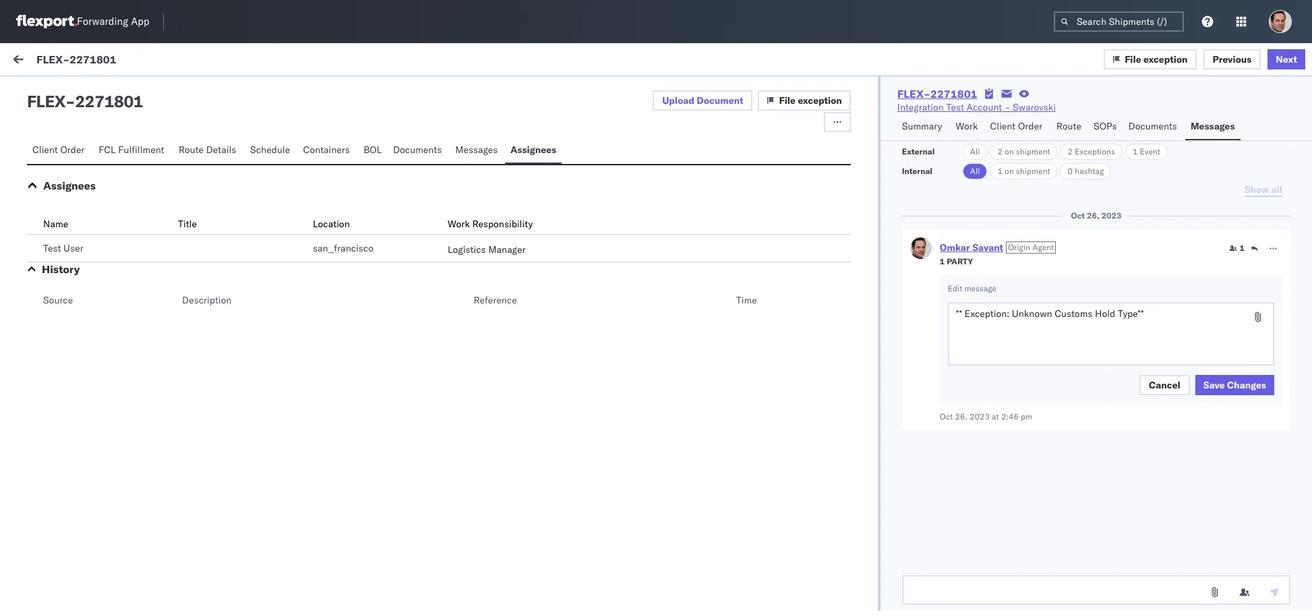 Task type: locate. For each thing, give the bounding box(es) containing it.
resize handle column header
[[421, 113, 437, 611], [706, 113, 723, 611], [992, 113, 1008, 611], [1278, 113, 1294, 611]]

work for work responsibility
[[448, 218, 470, 230]]

all for 2
[[970, 146, 980, 156]]

1 horizontal spatial messages
[[1191, 120, 1235, 132]]

1 vertical spatial file exception
[[779, 94, 842, 107]]

1 vertical spatial work
[[1045, 117, 1063, 127]]

assignees button up 4:22
[[505, 138, 562, 164]]

savant up party
[[973, 241, 1004, 254]]

1 horizontal spatial order
[[1018, 120, 1043, 132]]

route for route details
[[179, 144, 204, 156]]

2 all from the top
[[970, 166, 980, 176]]

comment
[[40, 152, 82, 164]]

order down swarovski
[[1018, 120, 1043, 132]]

2 vertical spatial 458574
[[1043, 587, 1078, 600]]

pm for 4:22
[[530, 206, 544, 218]]

458574
[[1043, 142, 1078, 154], [1043, 206, 1078, 218], [1043, 587, 1078, 600]]

flex- 458574 for oct 26, 2023, 4:23 pm pdt
[[1015, 142, 1078, 154]]

pm right 4:22
[[530, 206, 544, 218]]

pm
[[530, 142, 544, 154], [530, 206, 544, 218]]

26, for oct 26, 2023, 4:22 pm pdt
[[461, 206, 475, 218]]

work
[[39, 52, 73, 71], [1045, 117, 1063, 127]]

message
[[965, 283, 997, 293]]

0 horizontal spatial work
[[39, 52, 73, 71]]

sops button
[[1089, 114, 1123, 140]]

all button for 2
[[963, 144, 988, 160]]

1 pdt from the top
[[546, 142, 564, 154]]

documents for the left the documents "button"
[[393, 144, 442, 156]]

work
[[132, 55, 154, 67], [956, 120, 978, 132], [448, 218, 470, 230]]

1 vertical spatial pdt
[[546, 206, 564, 218]]

2 all button from the top
[[963, 163, 988, 179]]

1 vertical spatial all button
[[963, 163, 988, 179]]

2 flex- 458574 from the top
[[1015, 206, 1078, 218]]

sops
[[1094, 120, 1117, 132]]

client order button up 2 on shipment at the top right
[[985, 114, 1051, 140]]

1 vertical spatial shipment
[[1016, 166, 1050, 176]]

client order button left fcl on the left top of page
[[27, 138, 93, 164]]

1 for 1
[[1240, 243, 1245, 253]]

client order
[[990, 120, 1043, 132], [32, 144, 85, 156]]

3 458574 from the top
[[1043, 587, 1078, 600]]

0 vertical spatial pdt
[[546, 142, 564, 154]]

oct 26, 2023
[[1071, 210, 1122, 221]]

documents button
[[1123, 114, 1186, 140], [388, 138, 450, 164]]

1 vertical spatial documents
[[393, 144, 442, 156]]

2 vertical spatial work
[[448, 218, 470, 230]]

1 horizontal spatial assignees button
[[505, 138, 562, 164]]

2:46
[[1002, 411, 1019, 422]]

2 on from the top
[[1005, 166, 1014, 176]]

party
[[947, 256, 973, 266]]

1 horizontal spatial client
[[990, 120, 1016, 132]]

changes
[[1228, 379, 1267, 391]]

2 458574 from the top
[[1043, 206, 1078, 218]]

1 horizontal spatial assignees
[[510, 144, 557, 156]]

2 2023, from the top
[[478, 206, 504, 218]]

1 horizontal spatial flex-2271801
[[898, 87, 978, 100]]

1 vertical spatial assignees button
[[43, 179, 96, 192]]

2 pm from the top
[[530, 206, 544, 218]]

0 horizontal spatial exception
[[798, 94, 842, 107]]

2 resize handle column header from the left
[[706, 113, 723, 611]]

order left fcl on the left top of page
[[60, 144, 85, 156]]

0 vertical spatial all button
[[963, 144, 988, 160]]

documents button right bol
[[388, 138, 450, 164]]

file exception button
[[1104, 49, 1197, 69], [1104, 49, 1197, 69], [758, 90, 851, 111], [758, 90, 851, 111]]

omkar savant button
[[940, 241, 1004, 254]]

0 horizontal spatial work
[[132, 55, 154, 67]]

oct up logistics
[[443, 206, 458, 218]]

flex-2271801 up integration
[[898, 87, 978, 100]]

1 vertical spatial pm
[[530, 206, 544, 218]]

0 horizontal spatial -
[[65, 91, 75, 111]]

import work button
[[96, 43, 159, 80]]

1 vertical spatial all
[[970, 166, 980, 176]]

1 vertical spatial route
[[179, 144, 204, 156]]

upload document button
[[653, 90, 753, 111]]

26, up logistics
[[461, 206, 475, 218]]

work down swarovski
[[1045, 117, 1063, 127]]

savant
[[96, 129, 125, 141], [96, 194, 125, 206], [973, 241, 1004, 254], [96, 258, 125, 270]]

client order down swarovski
[[990, 120, 1043, 132]]

shipment down 2 on shipment at the top right
[[1016, 166, 1050, 176]]

omkar down user
[[65, 258, 94, 270]]

assignees button down comment
[[43, 179, 96, 192]]

flex- 1854269
[[1015, 271, 1084, 283]]

work right import
[[132, 55, 154, 67]]

2271801 up integration test account - swarovski
[[931, 87, 978, 100]]

omkar up name
[[65, 194, 94, 206]]

0 vertical spatial documents
[[1129, 120, 1178, 132]]

26, down hashtag
[[1087, 210, 1100, 221]]

1 vertical spatial messages
[[455, 144, 498, 156]]

app
[[131, 15, 149, 28]]

external down summary button
[[902, 146, 935, 156]]

description
[[182, 294, 232, 306]]

26, for oct 26, 2023
[[1087, 210, 1100, 221]]

2 pdt from the top
[[546, 206, 564, 218]]

client order button
[[985, 114, 1051, 140], [27, 138, 93, 164]]

0 vertical spatial all
[[970, 146, 980, 156]]

work down the integration test account - swarovski link
[[956, 120, 978, 132]]

oct left 4:23
[[443, 142, 458, 154]]

pdt right 4:23
[[546, 142, 564, 154]]

1 horizontal spatial -
[[1005, 101, 1011, 113]]

documents up event
[[1129, 120, 1178, 132]]

documents
[[1129, 120, 1178, 132], [393, 144, 442, 156]]

summary
[[902, 120, 943, 132]]

0 vertical spatial client
[[990, 120, 1016, 132]]

client down account
[[990, 120, 1016, 132]]

file right document
[[779, 94, 796, 107]]

1 2023, from the top
[[478, 142, 504, 154]]

messages button
[[1186, 114, 1241, 140], [450, 138, 505, 164]]

1 horizontal spatial 2
[[1068, 146, 1073, 156]]

omkar savant down user
[[65, 258, 125, 270]]

work up external (3)
[[39, 52, 73, 71]]

2023,
[[478, 142, 504, 154], [478, 206, 504, 218]]

0 vertical spatial 2023,
[[478, 142, 504, 154]]

assignees
[[510, 144, 557, 156], [43, 179, 96, 192]]

0 vertical spatial 2023
[[1102, 210, 1122, 221]]

shipment
[[1016, 146, 1050, 156], [1016, 166, 1050, 176]]

work inside button
[[956, 120, 978, 132]]

1 vertical spatial external
[[902, 146, 935, 156]]

pm right 4:23
[[530, 142, 544, 154]]

1 horizontal spatial file exception
[[1125, 53, 1188, 65]]

1 vertical spatial file
[[779, 94, 796, 107]]

1 horizontal spatial work
[[448, 218, 470, 230]]

1 horizontal spatial file
[[1125, 53, 1142, 65]]

3 omkar savant from the top
[[65, 258, 125, 270]]

oct down 0
[[1071, 210, 1085, 221]]

2 up the 1 on shipment
[[998, 146, 1003, 156]]

1 flex- 458574 from the top
[[1015, 142, 1078, 154]]

origin
[[1008, 242, 1031, 252]]

flex-2271801 up (3)
[[36, 52, 116, 66]]

1 vertical spatial work
[[956, 120, 978, 132]]

0 vertical spatial on
[[1005, 146, 1014, 156]]

file down search shipments (/) text box
[[1125, 53, 1142, 65]]

on for 2
[[1005, 146, 1014, 156]]

integration
[[898, 101, 944, 113]]

route left details
[[179, 144, 204, 156]]

1 all from the top
[[970, 146, 980, 156]]

related
[[1015, 117, 1043, 127]]

shipment up the 1 on shipment
[[1016, 146, 1050, 156]]

0 vertical spatial flex- 458574
[[1015, 142, 1078, 154]]

details
[[206, 144, 236, 156]]

0 vertical spatial assignees button
[[505, 138, 562, 164]]

0 horizontal spatial documents button
[[388, 138, 450, 164]]

1 horizontal spatial route
[[1057, 120, 1082, 132]]

on for 1
[[1005, 166, 1014, 176]]

0 vertical spatial internal
[[90, 86, 123, 98]]

internal left (0)
[[90, 86, 123, 98]]

1
[[1133, 146, 1138, 156], [998, 166, 1003, 176], [1240, 243, 1245, 253], [940, 256, 945, 266]]

0 vertical spatial flex-2271801
[[36, 52, 116, 66]]

0 vertical spatial 458574
[[1043, 142, 1078, 154]]

2 shipment from the top
[[1016, 166, 1050, 176]]

all for 1
[[970, 166, 980, 176]]

1 horizontal spatial messages button
[[1186, 114, 1241, 140]]

exception
[[1144, 53, 1188, 65], [798, 94, 842, 107]]

2023, for 4:22
[[478, 206, 504, 218]]

0 vertical spatial omkar savant
[[65, 129, 125, 141]]

0 horizontal spatial messages
[[455, 144, 498, 156]]

2 2 from the left
[[1068, 146, 1073, 156]]

0 horizontal spatial client
[[32, 144, 58, 156]]

2023 for oct 26, 2023
[[1102, 210, 1122, 221]]

on up the 1 on shipment
[[1005, 146, 1014, 156]]

0 vertical spatial pm
[[530, 142, 544, 154]]

work for my
[[39, 52, 73, 71]]

omkar savant up name
[[65, 194, 125, 206]]

0 horizontal spatial file
[[779, 94, 796, 107]]

2 vertical spatial omkar savant
[[65, 258, 125, 270]]

pm
[[1021, 411, 1033, 422]]

0 vertical spatial route
[[1057, 120, 1082, 132]]

on down 2 on shipment at the top right
[[1005, 166, 1014, 176]]

26, left at
[[955, 411, 968, 422]]

import
[[101, 55, 129, 67]]

integration test account - swarovski link
[[898, 100, 1056, 114]]

route for route
[[1057, 120, 1082, 132]]

0 vertical spatial work
[[39, 52, 73, 71]]

1 vertical spatial client order
[[32, 144, 85, 156]]

assignees up 4:22
[[510, 144, 557, 156]]

0 horizontal spatial external
[[22, 86, 57, 98]]

1 vertical spatial 458574
[[1043, 206, 1078, 218]]

pdt right 4:22
[[546, 206, 564, 218]]

oct 26, 2023, 4:23 pm pdt
[[443, 142, 564, 154]]

1 on from the top
[[1005, 146, 1014, 156]]

2023, left 4:23
[[478, 142, 504, 154]]

route inside route button
[[1057, 120, 1082, 132]]

1 vertical spatial 2023,
[[478, 206, 504, 218]]

document
[[697, 94, 744, 107]]

0 horizontal spatial 2023
[[970, 411, 990, 422]]

0 vertical spatial shipment
[[1016, 146, 1050, 156]]

oct left at
[[940, 411, 953, 422]]

external
[[22, 86, 57, 98], [902, 146, 935, 156]]

test
[[947, 101, 964, 113], [43, 242, 61, 254]]

1 458574 from the top
[[1043, 142, 1078, 154]]

external inside button
[[22, 86, 57, 98]]

test down flex-2271801 link
[[947, 101, 964, 113]]

documents right bol "button" at top
[[393, 144, 442, 156]]

client down flex
[[32, 144, 58, 156]]

2023 down hashtag
[[1102, 210, 1122, 221]]

1 shipment from the top
[[1016, 146, 1050, 156]]

0 hashtag
[[1068, 166, 1104, 176]]

1 pm from the top
[[530, 142, 544, 154]]

1 horizontal spatial work
[[1045, 117, 1063, 127]]

1 all button from the top
[[963, 144, 988, 160]]

1 2 from the left
[[998, 146, 1003, 156]]

related work item/shipment
[[1015, 117, 1120, 127]]

route up 2 exceptions
[[1057, 120, 1082, 132]]

route details
[[179, 144, 236, 156]]

1 vertical spatial internal
[[902, 166, 933, 176]]

0 horizontal spatial file exception
[[779, 94, 842, 107]]

upload
[[662, 94, 695, 107]]

documents button up event
[[1123, 114, 1186, 140]]

0 vertical spatial exception
[[1144, 53, 1188, 65]]

internal inside button
[[90, 86, 123, 98]]

oct for oct 26, 2023, 4:23 pm pdt
[[443, 142, 458, 154]]

test left user
[[43, 242, 61, 254]]

order
[[1018, 120, 1043, 132], [60, 144, 85, 156]]

1 party
[[940, 256, 973, 266]]

2023 left at
[[970, 411, 990, 422]]

0 vertical spatial messages
[[1191, 120, 1235, 132]]

** Exception: Unknown Customs Hold Type** text field
[[948, 302, 1275, 366]]

26, left 4:23
[[461, 142, 475, 154]]

1 for 1 event
[[1133, 146, 1138, 156]]

1 vertical spatial flex- 458574
[[1015, 206, 1078, 218]]

1 on shipment
[[998, 166, 1050, 176]]

1 horizontal spatial internal
[[902, 166, 933, 176]]

0 horizontal spatial order
[[60, 144, 85, 156]]

1 vertical spatial exception
[[798, 94, 842, 107]]

internal down summary button
[[902, 166, 933, 176]]

omkar savant for filing
[[65, 258, 125, 270]]

pdt
[[546, 142, 564, 154], [546, 206, 564, 218]]

work up logistics
[[448, 218, 470, 230]]

1 vertical spatial assignees
[[43, 179, 96, 192]]

0 vertical spatial work
[[132, 55, 154, 67]]

1 event
[[1133, 146, 1161, 156]]

1 vertical spatial omkar savant
[[65, 194, 125, 206]]

1 omkar savant from the top
[[65, 129, 125, 141]]

reference
[[474, 294, 517, 306]]

time
[[736, 294, 757, 306]]

1 horizontal spatial client order
[[990, 120, 1043, 132]]

1 vertical spatial client
[[32, 144, 58, 156]]

item/shipment
[[1065, 117, 1120, 127]]

client order left fcl on the left top of page
[[32, 144, 85, 156]]

assignees down comment
[[43, 179, 96, 192]]

flex- 458574 for oct 26, 2023, 4:22 pm pdt
[[1015, 206, 1078, 218]]

my work
[[13, 52, 73, 71]]

route inside route details "button"
[[179, 144, 204, 156]]

1 vertical spatial test
[[43, 242, 61, 254]]

2 up 0
[[1068, 146, 1073, 156]]

logistics
[[448, 243, 486, 256]]

forwarding app
[[77, 15, 149, 28]]

26,
[[461, 142, 475, 154], [461, 206, 475, 218], [1087, 210, 1100, 221], [955, 411, 968, 422]]

external left (3)
[[22, 86, 57, 98]]

2023, left 4:22
[[478, 206, 504, 218]]

omkar
[[65, 129, 94, 141], [65, 194, 94, 206], [940, 241, 970, 254], [65, 258, 94, 270]]

26, for oct 26, 2023, 4:23 pm pdt
[[461, 142, 475, 154]]

2023, for 4:23
[[478, 142, 504, 154]]

1 horizontal spatial 2023
[[1102, 210, 1122, 221]]

1 vertical spatial on
[[1005, 166, 1014, 176]]

0 horizontal spatial 2
[[998, 146, 1003, 156]]

bol
[[364, 144, 382, 156]]

flex-2271801
[[36, 52, 116, 66], [898, 87, 978, 100]]

all button for 1
[[963, 163, 988, 179]]

0 horizontal spatial route
[[179, 144, 204, 156]]

work inside button
[[132, 55, 154, 67]]

None text field
[[902, 575, 1291, 605]]

0
[[1068, 166, 1073, 176]]

flex- 458574
[[1015, 142, 1078, 154], [1015, 206, 1078, 218], [1015, 587, 1078, 600]]

1 horizontal spatial external
[[902, 146, 935, 156]]

2023
[[1102, 210, 1122, 221], [970, 411, 990, 422]]

0 horizontal spatial documents
[[393, 144, 442, 156]]

omkar savant up fcl on the left top of page
[[65, 129, 125, 141]]

2 vertical spatial flex- 458574
[[1015, 587, 1078, 600]]

1 horizontal spatial documents
[[1129, 120, 1178, 132]]

26, for oct 26, 2023 at 2:46 pm
[[955, 411, 968, 422]]

file
[[1125, 53, 1142, 65], [779, 94, 796, 107]]

1 horizontal spatial exception
[[1144, 53, 1188, 65]]

flex-
[[36, 52, 70, 66], [898, 87, 931, 100], [1015, 142, 1043, 154], [1015, 206, 1043, 218], [1015, 271, 1043, 283], [1015, 412, 1043, 424], [1015, 587, 1043, 600]]

shipment for 1 on shipment
[[1016, 166, 1050, 176]]

2
[[998, 146, 1003, 156], [1068, 146, 1073, 156]]



Task type: describe. For each thing, give the bounding box(es) containing it.
event
[[1140, 146, 1161, 156]]

integration test account - swarovski
[[898, 101, 1056, 113]]

internal (0)
[[90, 86, 144, 98]]

omkar up 1 party button
[[940, 241, 970, 254]]

history button
[[42, 262, 80, 276]]

0 horizontal spatial client order
[[32, 144, 85, 156]]

route button
[[1051, 114, 1089, 140]]

1 vertical spatial order
[[60, 144, 85, 156]]

responsibility
[[472, 218, 533, 230]]

edit
[[948, 283, 963, 293]]

logistics manager
[[448, 243, 526, 256]]

previous button
[[1204, 49, 1261, 69]]

internal for internal
[[902, 166, 933, 176]]

test user
[[43, 242, 83, 254]]

fulfillment
[[118, 144, 164, 156]]

3 resize handle column header from the left
[[992, 113, 1008, 611]]

latent
[[40, 216, 68, 228]]

fcl fulfillment
[[99, 144, 164, 156]]

external for external (3)
[[22, 86, 57, 98]]

internal (0) button
[[85, 80, 151, 106]]

agent
[[1033, 242, 1054, 252]]

0 vertical spatial file
[[1125, 53, 1142, 65]]

name
[[43, 218, 68, 230]]

flexport. image
[[16, 15, 77, 28]]

route details button
[[173, 138, 245, 164]]

0 horizontal spatial client order button
[[27, 138, 93, 164]]

2 exceptions
[[1068, 146, 1116, 156]]

omkar savant for comment
[[65, 129, 125, 141]]

forwarding
[[77, 15, 128, 28]]

upload document
[[662, 94, 744, 107]]

2023 for oct 26, 2023 at 2:46 pm
[[970, 411, 990, 422]]

0 vertical spatial file exception
[[1125, 53, 1188, 65]]

0 horizontal spatial flex-2271801
[[36, 52, 116, 66]]

1 for 1 on shipment
[[998, 166, 1003, 176]]

omkar savant origin agent
[[940, 241, 1054, 254]]

fcl
[[99, 144, 116, 156]]

4 resize handle column header from the left
[[1278, 113, 1294, 611]]

1 resize handle column header from the left
[[421, 113, 437, 611]]

edit message
[[948, 283, 997, 293]]

title
[[178, 218, 197, 230]]

account
[[967, 101, 1002, 113]]

schedule
[[250, 144, 290, 156]]

0 vertical spatial client order
[[990, 120, 1043, 132]]

user
[[63, 242, 83, 254]]

containers
[[303, 144, 350, 156]]

manager
[[488, 243, 526, 256]]

1 horizontal spatial client order button
[[985, 114, 1051, 140]]

2 on shipment
[[998, 146, 1050, 156]]

san_francisco
[[313, 242, 374, 254]]

work button
[[951, 114, 985, 140]]

flex-2271801 link
[[898, 87, 978, 100]]

2 omkar savant from the top
[[65, 194, 125, 206]]

Search Shipments (/) text field
[[1054, 11, 1184, 32]]

1 horizontal spatial test
[[947, 101, 964, 113]]

improve
[[198, 281, 232, 293]]

next
[[1276, 53, 1298, 65]]

0 vertical spatial order
[[1018, 120, 1043, 132]]

1 horizontal spatial documents button
[[1123, 114, 1186, 140]]

458574 for oct 26, 2023, 4:23 pm pdt
[[1043, 142, 1078, 154]]

forwarding app link
[[16, 15, 149, 28]]

omkar up comment
[[65, 129, 94, 141]]

swarovski
[[1013, 101, 1056, 113]]

save
[[1204, 379, 1225, 391]]

1 vertical spatial flex-2271801
[[898, 87, 978, 100]]

1854269
[[1043, 271, 1084, 283]]

0 horizontal spatial test
[[43, 242, 61, 254]]

exceptions
[[1075, 146, 1116, 156]]

source
[[43, 294, 73, 306]]

flex - 2271801
[[27, 91, 143, 111]]

1 button
[[1229, 243, 1245, 254]]

history
[[42, 262, 80, 276]]

my
[[13, 52, 35, 71]]

oct 26, 2023 at 2:46 pm
[[940, 411, 1033, 422]]

work responsibility
[[448, 218, 533, 230]]

pdt for oct 26, 2023, 4:23 pm pdt
[[546, 142, 564, 154]]

save changes
[[1204, 379, 1267, 391]]

savant down fcl on the left top of page
[[96, 194, 125, 206]]

2 for 2 on shipment
[[998, 146, 1003, 156]]

save changes button
[[1196, 375, 1275, 395]]

import work
[[101, 55, 154, 67]]

hashtag
[[1075, 166, 1104, 176]]

at
[[992, 411, 999, 422]]

1 party button
[[940, 255, 973, 267]]

next button
[[1268, 49, 1306, 69]]

2271801 down forwarding
[[70, 52, 116, 66]]

previous
[[1213, 53, 1252, 65]]

containers button
[[298, 138, 358, 164]]

flex- button
[[8, 375, 1294, 462]]

4:22
[[507, 206, 527, 218]]

external for external
[[902, 146, 935, 156]]

oct for oct 26, 2023 at 2:46 pm
[[940, 411, 953, 422]]

external (3)
[[22, 86, 77, 98]]

savant right history button
[[96, 258, 125, 270]]

filing
[[61, 281, 83, 293]]

0 horizontal spatial messages button
[[450, 138, 505, 164]]

documents for right the documents "button"
[[1129, 120, 1178, 132]]

savant up fcl on the left top of page
[[96, 129, 125, 141]]

fcl fulfillment button
[[93, 138, 173, 164]]

cancel button
[[1140, 375, 1190, 395]]

pm for 4:23
[[530, 142, 544, 154]]

shipment for 2 on shipment
[[1016, 146, 1050, 156]]

pdt for oct 26, 2023, 4:22 pm pdt
[[546, 206, 564, 218]]

2 for 2 exceptions
[[1068, 146, 1073, 156]]

work for work button
[[956, 120, 978, 132]]

flex- inside button
[[1015, 412, 1043, 424]]

4:23
[[507, 142, 527, 154]]

cancel
[[1149, 379, 1181, 391]]

oct for oct 26, 2023
[[1071, 210, 1085, 221]]

0 horizontal spatial assignees button
[[43, 179, 96, 192]]

schedule button
[[245, 138, 298, 164]]

work for related
[[1045, 117, 1063, 127]]

458574 for oct 26, 2023, 4:22 pm pdt
[[1043, 206, 1078, 218]]

2271801 down import
[[75, 91, 143, 111]]

flex
[[27, 91, 65, 111]]

external (3) button
[[16, 80, 85, 106]]

0 vertical spatial assignees
[[510, 144, 557, 156]]

(0)
[[126, 86, 144, 98]]

3 flex- 458574 from the top
[[1015, 587, 1078, 600]]

internal for internal (0)
[[90, 86, 123, 98]]

oct for oct 26, 2023, 4:22 pm pdt
[[443, 206, 458, 218]]

1 for 1 party
[[940, 256, 945, 266]]



Task type: vqa. For each thing, say whether or not it's contained in the screenshot.
2nd "FLEX- 458574"
yes



